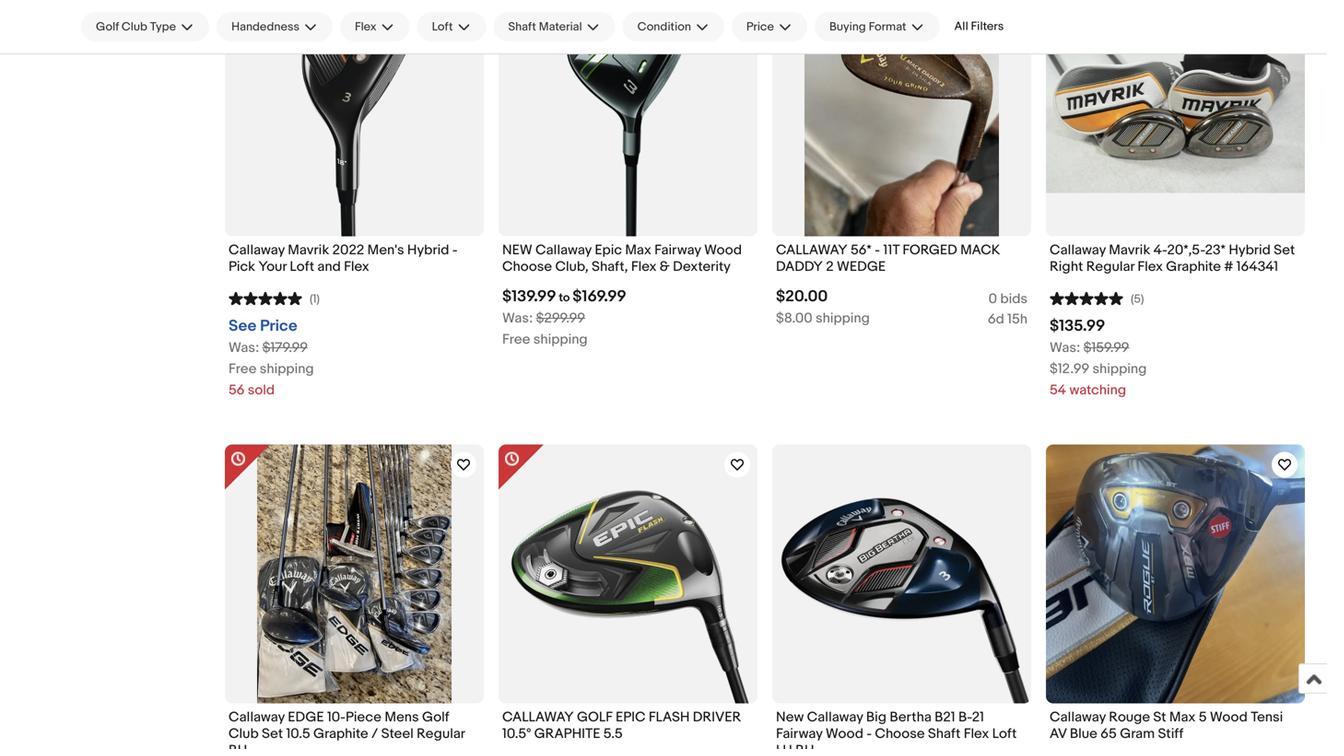 Task type: vqa. For each thing, say whether or not it's contained in the screenshot.
the "Price" inside the See Price Was: $179.99 Free shipping 56 sold
yes



Task type: locate. For each thing, give the bounding box(es) containing it.
0 vertical spatial price
[[747, 20, 775, 34]]

1 horizontal spatial club
[[229, 726, 259, 743]]

shaft
[[508, 20, 537, 34], [928, 726, 961, 743]]

flex down 4-
[[1138, 259, 1164, 275]]

1 vertical spatial callaway
[[503, 709, 574, 726]]

callaway for callaway mavrik 2022 men's hybrid - pick your loft and flex
[[229, 242, 285, 259]]

callaway golf epic flash driver 10.5° graphite 5.5 link
[[503, 709, 754, 748]]

0 vertical spatial regular
[[1087, 259, 1135, 275]]

1 rh from the left
[[229, 743, 247, 750]]

max inside callaway rouge st max 5 wood tensi av blue 65 gram stiff
[[1170, 709, 1196, 726]]

flex button
[[340, 12, 410, 41]]

free
[[503, 331, 531, 348], [229, 361, 257, 377]]

6d 15h
[[988, 311, 1028, 328]]

0 horizontal spatial wood
[[705, 242, 742, 259]]

sold
[[248, 382, 275, 399]]

2
[[826, 259, 834, 275]]

b21
[[935, 709, 956, 726]]

0 horizontal spatial was:
[[229, 340, 259, 356]]

callaway golf epic flash driver 10.5° graphite 5.5 image
[[499, 445, 758, 704]]

1 vertical spatial golf
[[422, 709, 449, 726]]

2 rh from the left
[[796, 743, 815, 750]]

material
[[539, 20, 582, 34]]

was: down $139.99
[[503, 310, 533, 327]]

shipping down "$179.99"
[[260, 361, 314, 377]]

mavrik inside callaway mavrik 4-20*,5-23* hybrid set right regular flex graphite # 164341
[[1110, 242, 1151, 259]]

- left new
[[452, 242, 458, 259]]

loft left and on the left top of page
[[290, 259, 315, 275]]

price right condition dropdown button
[[747, 20, 775, 34]]

1 horizontal spatial rh
[[796, 743, 815, 750]]

1 hybrid from the left
[[407, 242, 449, 259]]

set left 10.5
[[262, 726, 283, 743]]

graphite
[[1167, 259, 1222, 275], [314, 726, 369, 743]]

max left 5
[[1170, 709, 1196, 726]]

0 vertical spatial loft
[[432, 20, 453, 34]]

shipping down $299.99
[[534, 331, 588, 348]]

callaway golf epic flash driver 10.5° graphite 5.5
[[503, 709, 742, 743]]

1 horizontal spatial fairway
[[776, 726, 823, 743]]

price inside see price was: $179.99 free shipping 56 sold
[[260, 317, 298, 336]]

1 vertical spatial price
[[260, 317, 298, 336]]

0 horizontal spatial graphite
[[314, 726, 369, 743]]

driver
[[693, 709, 742, 726]]

1 vertical spatial graphite
[[314, 726, 369, 743]]

choose inside new callaway epic max fairway wood choose club, shaft, flex & dexterity
[[503, 259, 552, 275]]

callaway inside new callaway epic max fairway wood choose club, shaft, flex & dexterity
[[536, 242, 592, 259]]

shaft down b21
[[928, 726, 961, 743]]

wood inside callaway rouge st max 5 wood tensi av blue 65 gram stiff
[[1211, 709, 1248, 726]]

0 horizontal spatial fairway
[[655, 242, 701, 259]]

callaway
[[776, 242, 848, 259], [503, 709, 574, 726]]

golf inside callaway edge 10-piece mens golf club set 10.5 graphite / steel regular rh
[[422, 709, 449, 726]]

0 horizontal spatial 5 out of 5 stars image
[[229, 290, 302, 306]]

wood
[[705, 242, 742, 259], [1211, 709, 1248, 726], [826, 726, 864, 743]]

0 horizontal spatial regular
[[417, 726, 465, 743]]

mavrik left 4-
[[1110, 242, 1151, 259]]

5 out of 5 stars image for see
[[229, 290, 302, 306]]

0 horizontal spatial callaway
[[503, 709, 574, 726]]

flex down 2022
[[344, 259, 369, 275]]

/
[[372, 726, 378, 743]]

flex inside new callaway epic max fairway wood choose club, shaft, flex & dexterity
[[632, 259, 657, 275]]

callaway for graphite
[[503, 709, 574, 726]]

was: inside $139.99 to $169.99 was: $299.99 free shipping
[[503, 310, 533, 327]]

fairway inside new callaway big bertha b21 b-21 fairway wood - choose shaft flex loft lh rh
[[776, 726, 823, 743]]

shipping inside $135.99 was: $159.99 $12.99 shipping 54 watching
[[1093, 361, 1147, 377]]

right
[[1050, 259, 1084, 275]]

loft right flex dropdown button
[[432, 20, 453, 34]]

callaway up the right at right
[[1050, 242, 1106, 259]]

(5)
[[1131, 292, 1145, 306]]

2 vertical spatial loft
[[993, 726, 1017, 743]]

club left type
[[122, 20, 147, 34]]

1 horizontal spatial hybrid
[[1229, 242, 1271, 259]]

shaft left material
[[508, 20, 537, 34]]

$12.99
[[1050, 361, 1090, 377]]

your
[[258, 259, 287, 275]]

5 out of 5 stars image up see price link
[[229, 290, 302, 306]]

was: down "see"
[[229, 340, 259, 356]]

bids
[[1001, 291, 1028, 307]]

callaway inside callaway mavrik 2022 men's hybrid - pick your loft and flex
[[229, 242, 285, 259]]

hybrid inside callaway mavrik 2022 men's hybrid - pick your loft and flex
[[407, 242, 449, 259]]

1 horizontal spatial choose
[[875, 726, 925, 743]]

daddy
[[776, 259, 823, 275]]

1 horizontal spatial -
[[867, 726, 872, 743]]

1 mavrik from the left
[[288, 242, 329, 259]]

loft
[[432, 20, 453, 34], [290, 259, 315, 275], [993, 726, 1017, 743]]

handedness button
[[217, 12, 333, 41]]

was: up $12.99
[[1050, 340, 1081, 356]]

fairway up lh
[[776, 726, 823, 743]]

callaway up daddy
[[776, 242, 848, 259]]

2 mavrik from the left
[[1110, 242, 1151, 259]]

$179.99
[[262, 340, 308, 356]]

1 horizontal spatial graphite
[[1167, 259, 1222, 275]]

golf
[[577, 709, 613, 726]]

callaway rouge st max 5 wood tensi av blue 65 gram stiff link
[[1050, 709, 1302, 748]]

1 horizontal spatial 5 out of 5 stars image
[[1050, 290, 1124, 306]]

0 horizontal spatial set
[[262, 726, 283, 743]]

golf right mens
[[422, 709, 449, 726]]

golf
[[96, 20, 119, 34], [422, 709, 449, 726]]

1 vertical spatial max
[[1170, 709, 1196, 726]]

1 horizontal spatial callaway
[[776, 242, 848, 259]]

see price was: $179.99 free shipping 56 sold
[[229, 317, 314, 399]]

price up "$179.99"
[[260, 317, 298, 336]]

56
[[229, 382, 245, 399]]

0 horizontal spatial mavrik
[[288, 242, 329, 259]]

filters
[[971, 19, 1004, 34]]

0 vertical spatial club
[[122, 20, 147, 34]]

2 hybrid from the left
[[1229, 242, 1271, 259]]

0 horizontal spatial max
[[625, 242, 652, 259]]

0 vertical spatial graphite
[[1167, 259, 1222, 275]]

graphite
[[534, 726, 601, 743]]

1 horizontal spatial was:
[[503, 310, 533, 327]]

15h
[[1008, 311, 1028, 328]]

flex down 21
[[964, 726, 990, 743]]

callaway left big
[[807, 709, 864, 726]]

flex inside callaway mavrik 4-20*,5-23* hybrid set right regular flex graphite # 164341
[[1138, 259, 1164, 275]]

1 horizontal spatial shaft
[[928, 726, 961, 743]]

2 5 out of 5 stars image from the left
[[1050, 290, 1124, 306]]

and
[[318, 259, 341, 275]]

callaway inside callaway golf epic flash driver 10.5° graphite 5.5
[[503, 709, 574, 726]]

- inside callaway 56* - 11t forged mack daddy 2 wedge
[[875, 242, 881, 259]]

0
[[989, 291, 998, 307]]

callaway left edge
[[229, 709, 285, 726]]

callaway inside callaway mavrik 4-20*,5-23* hybrid set right regular flex graphite # 164341
[[1050, 242, 1106, 259]]

fairway up & on the top of the page
[[655, 242, 701, 259]]

callaway 56* - 11t forged mack daddy 2 wedge image
[[805, 0, 999, 236]]

1 vertical spatial shaft
[[928, 726, 961, 743]]

0 vertical spatial free
[[503, 331, 531, 348]]

1 horizontal spatial mavrik
[[1110, 242, 1151, 259]]

mavrik inside callaway mavrik 2022 men's hybrid - pick your loft and flex
[[288, 242, 329, 259]]

1 vertical spatial club
[[229, 726, 259, 743]]

hybrid right men's
[[407, 242, 449, 259]]

golf left type
[[96, 20, 119, 34]]

0 vertical spatial set
[[1274, 242, 1296, 259]]

flex inside new callaway big bertha b21 b-21 fairway wood - choose shaft flex loft lh rh
[[964, 726, 990, 743]]

max inside new callaway epic max fairway wood choose club, shaft, flex & dexterity
[[625, 242, 652, 259]]

free inside see price was: $179.99 free shipping 56 sold
[[229, 361, 257, 377]]

price
[[747, 20, 775, 34], [260, 317, 298, 336]]

4-
[[1154, 242, 1168, 259]]

wood inside new callaway big bertha b21 b-21 fairway wood - choose shaft flex loft lh rh
[[826, 726, 864, 743]]

1 horizontal spatial wood
[[826, 726, 864, 743]]

new callaway epic max fairway wood choose club, shaft, flex & dexterity
[[503, 242, 742, 275]]

0 horizontal spatial club
[[122, 20, 147, 34]]

rh
[[229, 743, 247, 750], [796, 743, 815, 750]]

0 horizontal spatial -
[[452, 242, 458, 259]]

1 horizontal spatial regular
[[1087, 259, 1135, 275]]

regular down mens
[[417, 726, 465, 743]]

&
[[660, 259, 670, 275]]

callaway up club,
[[536, 242, 592, 259]]

callaway up "blue"
[[1050, 709, 1106, 726]]

callaway edge 10-piece mens golf club set 10.5 graphite / steel regular rh image
[[257, 445, 452, 704]]

callaway up 10.5°
[[503, 709, 574, 726]]

shipping inside see price was: $179.99 free shipping 56 sold
[[260, 361, 314, 377]]

0 horizontal spatial free
[[229, 361, 257, 377]]

set up 164341
[[1274, 242, 1296, 259]]

fairway inside new callaway epic max fairway wood choose club, shaft, flex & dexterity
[[655, 242, 701, 259]]

0 horizontal spatial choose
[[503, 259, 552, 275]]

club
[[122, 20, 147, 34], [229, 726, 259, 743]]

2 horizontal spatial wood
[[1211, 709, 1248, 726]]

callaway up 'pick'
[[229, 242, 285, 259]]

flex left loft dropdown button
[[355, 20, 377, 34]]

max right epic
[[625, 242, 652, 259]]

1 horizontal spatial free
[[503, 331, 531, 348]]

0 horizontal spatial shaft
[[508, 20, 537, 34]]

1 vertical spatial regular
[[417, 726, 465, 743]]

graphite inside callaway mavrik 4-20*,5-23* hybrid set right regular flex graphite # 164341
[[1167, 259, 1222, 275]]

callaway inside callaway edge 10-piece mens golf club set 10.5 graphite / steel regular rh
[[229, 709, 285, 726]]

loft left av
[[993, 726, 1017, 743]]

1 horizontal spatial max
[[1170, 709, 1196, 726]]

choose
[[503, 259, 552, 275], [875, 726, 925, 743]]

1 vertical spatial choose
[[875, 726, 925, 743]]

callaway 56* - 11t forged mack daddy 2 wedge link
[[776, 242, 1028, 280]]

all
[[955, 19, 969, 34]]

0 vertical spatial callaway
[[776, 242, 848, 259]]

2 horizontal spatial was:
[[1050, 340, 1081, 356]]

1 vertical spatial fairway
[[776, 726, 823, 743]]

1 horizontal spatial golf
[[422, 709, 449, 726]]

1 vertical spatial loft
[[290, 259, 315, 275]]

0 vertical spatial max
[[625, 242, 652, 259]]

5 out of 5 stars image
[[229, 290, 302, 306], [1050, 290, 1124, 306]]

epic
[[595, 242, 622, 259]]

wood inside new callaway epic max fairway wood choose club, shaft, flex & dexterity
[[705, 242, 742, 259]]

free down $139.99
[[503, 331, 531, 348]]

1 vertical spatial set
[[262, 726, 283, 743]]

hybrid up 164341
[[1229, 242, 1271, 259]]

golf inside dropdown button
[[96, 20, 119, 34]]

free up '56'
[[229, 361, 257, 377]]

1 vertical spatial free
[[229, 361, 257, 377]]

0 horizontal spatial hybrid
[[407, 242, 449, 259]]

handedness
[[232, 20, 300, 34]]

2 horizontal spatial -
[[875, 242, 881, 259]]

epic
[[616, 709, 646, 726]]

10-
[[327, 709, 346, 726]]

graphite down 10- on the left of the page
[[314, 726, 369, 743]]

1 5 out of 5 stars image from the left
[[229, 290, 302, 306]]

callaway inside callaway rouge st max 5 wood tensi av blue 65 gram stiff
[[1050, 709, 1106, 726]]

flex
[[355, 20, 377, 34], [344, 259, 369, 275], [632, 259, 657, 275], [1138, 259, 1164, 275], [964, 726, 990, 743]]

0 vertical spatial shaft
[[508, 20, 537, 34]]

club inside callaway edge 10-piece mens golf club set 10.5 graphite / steel regular rh
[[229, 726, 259, 743]]

club left 10.5
[[229, 726, 259, 743]]

flex left & on the top of the page
[[632, 259, 657, 275]]

0 horizontal spatial rh
[[229, 743, 247, 750]]

0 horizontal spatial price
[[260, 317, 298, 336]]

0 vertical spatial choose
[[503, 259, 552, 275]]

$299.99
[[536, 310, 586, 327]]

golf club type button
[[81, 12, 209, 41]]

1 horizontal spatial price
[[747, 20, 775, 34]]

2 horizontal spatial loft
[[993, 726, 1017, 743]]

max
[[625, 242, 652, 259], [1170, 709, 1196, 726]]

shipping down $159.99
[[1093, 361, 1147, 377]]

see
[[229, 317, 257, 336]]

5 out of 5 stars image up $135.99
[[1050, 290, 1124, 306]]

big
[[867, 709, 887, 726]]

$20.00
[[776, 287, 828, 306]]

callaway inside callaway 56* - 11t forged mack daddy 2 wedge
[[776, 242, 848, 259]]

- left 11t
[[875, 242, 881, 259]]

54
[[1050, 382, 1067, 399]]

1 horizontal spatial loft
[[432, 20, 453, 34]]

forged
[[903, 242, 958, 259]]

0 vertical spatial golf
[[96, 20, 119, 34]]

mavrik for $135.99
[[1110, 242, 1151, 259]]

0 horizontal spatial loft
[[290, 259, 315, 275]]

- down big
[[867, 726, 872, 743]]

0 vertical spatial fairway
[[655, 242, 701, 259]]

mavrik up and on the left top of page
[[288, 242, 329, 259]]

choose down the bertha
[[875, 726, 925, 743]]

new callaway big bertha b21 b-21 fairway wood - choose shaft flex loft lh rh link
[[776, 709, 1028, 750]]

choose down new
[[503, 259, 552, 275]]

shaft inside new callaway big bertha b21 b-21 fairway wood - choose shaft flex loft lh rh
[[928, 726, 961, 743]]

graphite down '20*,5-'
[[1167, 259, 1222, 275]]

hybrid
[[407, 242, 449, 259], [1229, 242, 1271, 259]]

club,
[[555, 259, 589, 275]]

1 horizontal spatial set
[[1274, 242, 1296, 259]]

0 horizontal spatial golf
[[96, 20, 119, 34]]

shipping down $20.00
[[816, 310, 870, 327]]

regular up (5) link
[[1087, 259, 1135, 275]]

callaway for daddy
[[776, 242, 848, 259]]

set inside callaway edge 10-piece mens golf club set 10.5 graphite / steel regular rh
[[262, 726, 283, 743]]

callaway
[[229, 242, 285, 259], [536, 242, 592, 259], [1050, 242, 1106, 259], [229, 709, 285, 726], [807, 709, 864, 726], [1050, 709, 1106, 726]]



Task type: describe. For each thing, give the bounding box(es) containing it.
6d
[[988, 311, 1005, 328]]

flex inside callaway mavrik 2022 men's hybrid - pick your loft and flex
[[344, 259, 369, 275]]

see price link
[[229, 317, 298, 336]]

164341
[[1237, 259, 1279, 275]]

5
[[1199, 709, 1207, 726]]

20*,5-
[[1168, 242, 1206, 259]]

$139.99 to $169.99 was: $299.99 free shipping
[[503, 287, 627, 348]]

steel
[[381, 726, 414, 743]]

callaway 56* - 11t forged mack daddy 2 wedge
[[776, 242, 1001, 275]]

callaway edge 10-piece mens golf club set 10.5 graphite / steel regular rh
[[229, 709, 465, 750]]

- inside callaway mavrik 2022 men's hybrid - pick your loft and flex
[[452, 242, 458, 259]]

11t
[[884, 242, 900, 259]]

st
[[1154, 709, 1167, 726]]

$169.99
[[573, 287, 627, 306]]

56*
[[851, 242, 872, 259]]

blue
[[1070, 726, 1098, 743]]

all filters button
[[947, 12, 1012, 41]]

65
[[1101, 726, 1117, 743]]

callaway mavrik 2022 men's hybrid - pick your loft and flex image
[[225, 0, 484, 236]]

new
[[776, 709, 804, 726]]

callaway edge 10-piece mens golf club set 10.5 graphite / steel regular rh link
[[229, 709, 480, 750]]

edge
[[288, 709, 324, 726]]

5 out of 5 stars image for $135.99
[[1050, 290, 1124, 306]]

condition button
[[623, 12, 725, 41]]

callaway mavrik 2022 men's hybrid - pick your loft and flex
[[229, 242, 458, 275]]

condition
[[638, 20, 691, 34]]

format
[[869, 20, 907, 34]]

price inside dropdown button
[[747, 20, 775, 34]]

hybrid inside callaway mavrik 4-20*,5-23* hybrid set right regular flex graphite # 164341
[[1229, 242, 1271, 259]]

$8.00
[[776, 310, 813, 327]]

- inside new callaway big bertha b21 b-21 fairway wood - choose shaft flex loft lh rh
[[867, 726, 872, 743]]

b-
[[959, 709, 973, 726]]

pick
[[229, 259, 255, 275]]

$135.99
[[1050, 317, 1106, 336]]

buying
[[830, 20, 866, 34]]

new callaway big bertha b21 b-21 fairway wood - choose shaft flex loft lh rh image
[[773, 445, 1032, 704]]

callaway rouge st max 5 wood tensi av blue 65 gram stiff
[[1050, 709, 1284, 743]]

set inside callaway mavrik 4-20*,5-23* hybrid set right regular flex graphite # 164341
[[1274, 242, 1296, 259]]

av
[[1050, 726, 1067, 743]]

wood for fairway
[[705, 242, 742, 259]]

#
[[1225, 259, 1234, 275]]

new callaway epic max fairway wood choose club, shaft, flex & dexterity image
[[499, 0, 758, 236]]

mavrik for see
[[288, 242, 329, 259]]

club inside dropdown button
[[122, 20, 147, 34]]

men's
[[368, 242, 404, 259]]

flash
[[649, 709, 690, 726]]

loft inside callaway mavrik 2022 men's hybrid - pick your loft and flex
[[290, 259, 315, 275]]

shipping inside the 0 bids $8.00 shipping
[[816, 310, 870, 327]]

callaway for callaway mavrik 4-20*,5-23* hybrid set right regular flex graphite # 164341
[[1050, 242, 1106, 259]]

watching
[[1070, 382, 1127, 399]]

2022
[[333, 242, 364, 259]]

callaway rouge st max 5 wood tensi av blue 65 gram stiff image
[[1047, 445, 1306, 704]]

$135.99 was: $159.99 $12.99 shipping 54 watching
[[1050, 317, 1147, 399]]

shaft inside dropdown button
[[508, 20, 537, 34]]

buying format
[[830, 20, 907, 34]]

stiff
[[1159, 726, 1184, 743]]

tensi
[[1251, 709, 1284, 726]]

type
[[150, 20, 176, 34]]

(1)
[[310, 292, 320, 306]]

loft inside new callaway big bertha b21 b-21 fairway wood - choose shaft flex loft lh rh
[[993, 726, 1017, 743]]

rh inside new callaway big bertha b21 b-21 fairway wood - choose shaft flex loft lh rh
[[796, 743, 815, 750]]

graphite inside callaway edge 10-piece mens golf club set 10.5 graphite / steel regular rh
[[314, 726, 369, 743]]

callaway for callaway edge 10-piece mens golf club set 10.5 graphite / steel regular rh
[[229, 709, 285, 726]]

loft inside dropdown button
[[432, 20, 453, 34]]

callaway inside new callaway big bertha b21 b-21 fairway wood - choose shaft flex loft lh rh
[[807, 709, 864, 726]]

to
[[559, 291, 570, 305]]

price button
[[732, 12, 808, 41]]

$139.99
[[503, 287, 557, 306]]

new
[[503, 242, 533, 259]]

dexterity
[[673, 259, 731, 275]]

10.5°
[[503, 726, 531, 743]]

free inside $139.99 to $169.99 was: $299.99 free shipping
[[503, 331, 531, 348]]

(1) link
[[229, 290, 320, 306]]

shipping inside $139.99 to $169.99 was: $299.99 free shipping
[[534, 331, 588, 348]]

new callaway epic max fairway wood choose club, shaft, flex & dexterity link
[[503, 242, 754, 280]]

max for fairway
[[625, 242, 652, 259]]

choose inside new callaway big bertha b21 b-21 fairway wood - choose shaft flex loft lh rh
[[875, 726, 925, 743]]

regular inside callaway edge 10-piece mens golf club set 10.5 graphite / steel regular rh
[[417, 726, 465, 743]]

mack
[[961, 242, 1001, 259]]

(5) link
[[1050, 290, 1145, 306]]

was: inside see price was: $179.99 free shipping 56 sold
[[229, 340, 259, 356]]

5.5
[[604, 726, 623, 743]]

wood for 5
[[1211, 709, 1248, 726]]

regular inside callaway mavrik 4-20*,5-23* hybrid set right regular flex graphite # 164341
[[1087, 259, 1135, 275]]

23*
[[1206, 242, 1226, 259]]

21
[[973, 709, 985, 726]]

callaway mavrik 4-20*,5-23* hybrid set right regular flex graphite # 164341 link
[[1050, 242, 1302, 280]]

mens
[[385, 709, 419, 726]]

all filters
[[955, 19, 1004, 34]]

$159.99
[[1084, 340, 1130, 356]]

0 bids $8.00 shipping
[[776, 291, 1028, 327]]

piece
[[346, 709, 382, 726]]

gram
[[1120, 726, 1155, 743]]

rouge
[[1110, 709, 1151, 726]]

shaft material
[[508, 20, 582, 34]]

shaft,
[[592, 259, 628, 275]]

rh inside callaway edge 10-piece mens golf club set 10.5 graphite / steel regular rh
[[229, 743, 247, 750]]

callaway mavrik 4-20*,5-23* hybrid set right regular flex graphite # 164341 image
[[1047, 20, 1306, 193]]

flex inside dropdown button
[[355, 20, 377, 34]]

max for 5
[[1170, 709, 1196, 726]]

callaway mavrik 2022 men's hybrid - pick your loft and flex link
[[229, 242, 480, 280]]

wedge
[[837, 259, 886, 275]]

callaway for callaway rouge st max 5 wood tensi av blue 65 gram stiff
[[1050, 709, 1106, 726]]

was: inside $135.99 was: $159.99 $12.99 shipping 54 watching
[[1050, 340, 1081, 356]]

bertha
[[890, 709, 932, 726]]

loft button
[[417, 12, 486, 41]]

shaft material button
[[494, 12, 616, 41]]



